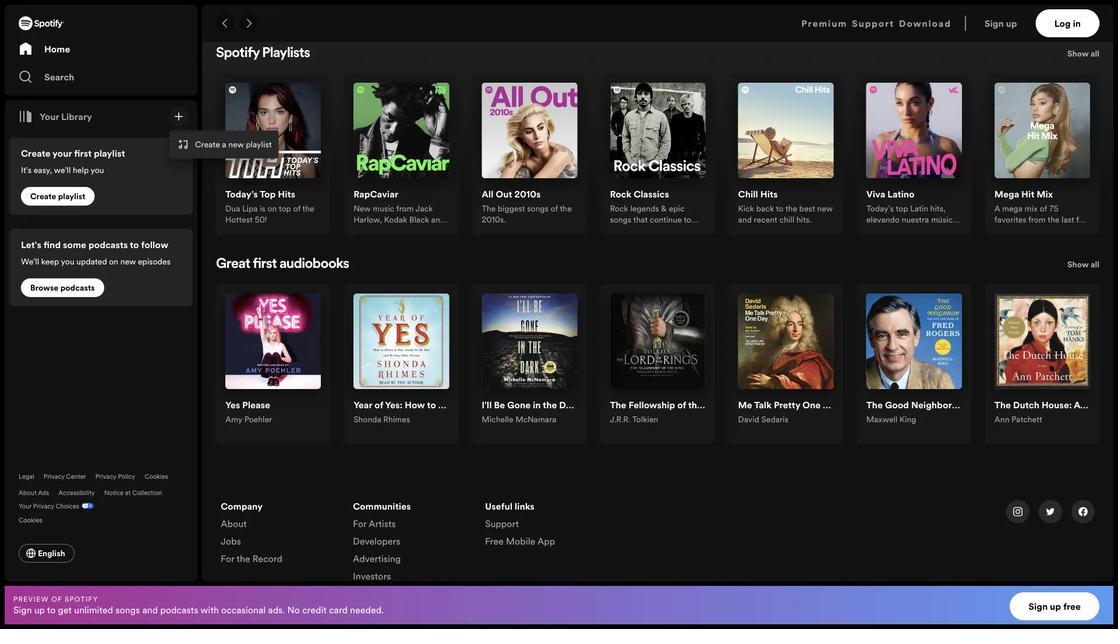 Task type: locate. For each thing, give the bounding box(es) containing it.
0 horizontal spatial top
[[279, 203, 291, 214]]

0 vertical spatial first
[[74, 147, 92, 160]]

up left log
[[1006, 17, 1017, 30]]

show all link down in
[[1068, 47, 1100, 64]]

yes
[[225, 399, 240, 411]]

1 horizontal spatial top
[[896, 203, 908, 214]]

to for back
[[776, 203, 784, 214]]

create down easy,
[[30, 191, 56, 202]]

1 horizontal spatial a
[[1074, 399, 1080, 411]]

1 horizontal spatial songs
[[527, 203, 549, 214]]

becerra
[[916, 225, 945, 236]]

1 list from the left
[[221, 500, 339, 570]]

on right is at top
[[268, 203, 277, 214]]

list containing communities
[[353, 500, 471, 600]]

the right is at top
[[302, 203, 314, 214]]

0 horizontal spatial support
[[485, 517, 519, 530]]

support down useful
[[485, 517, 519, 530]]

show down in
[[1068, 48, 1089, 59]]

create left a
[[195, 139, 220, 150]]

for left artists
[[353, 517, 367, 530]]

show all down in
[[1068, 48, 1100, 59]]

cookies for rightmost cookies link
[[145, 472, 168, 481]]

the right biggest
[[560, 203, 572, 214]]

1 vertical spatial all
[[1091, 259, 1100, 270]]

about left ads
[[19, 488, 37, 497]]

hottest
[[225, 214, 253, 225]]

show all inside great first audiobooks element
[[1068, 259, 1100, 270]]

first right great
[[253, 258, 277, 272]]

your privacy choices button
[[19, 501, 79, 510]]

podcasts
[[88, 238, 128, 251], [60, 282, 95, 293], [160, 604, 198, 616]]

create inside create your first playlist it's easy, we'll help you
[[21, 147, 51, 160]]

1 horizontal spatial playlist
[[94, 147, 125, 160]]

spotify down "go forward" icon
[[216, 47, 260, 61]]

0 vertical spatial songs
[[527, 203, 549, 214]]

0 vertical spatial to
[[776, 203, 784, 214]]

a inside mega hit mix a mega mix of 75 favorites from the last few years!
[[995, 203, 1000, 214]]

about ads link
[[19, 488, 49, 497]]

0 vertical spatial all
[[1091, 48, 1100, 59]]

2 all from the top
[[1091, 259, 1100, 270]]

useful links support free mobile app
[[485, 500, 555, 548]]

harlow,
[[354, 214, 382, 225]]

1 vertical spatial your
[[19, 501, 31, 510]]

about inside main 'element'
[[19, 488, 37, 497]]

lipa
[[242, 203, 258, 214]]

top down the latino
[[896, 203, 908, 214]]

podcasts down updated on the left of page
[[60, 282, 95, 293]]

poehler
[[244, 414, 272, 425]]

help
[[73, 164, 89, 175]]

0 vertical spatial new
[[228, 139, 244, 150]]

privacy policy
[[95, 472, 135, 481]]

nuestra
[[902, 214, 929, 225]]

company about jobs for the record
[[221, 500, 282, 565]]

playlist inside create your first playlist it's easy, we'll help you
[[94, 147, 125, 160]]

0 horizontal spatial your
[[19, 501, 31, 510]]

0 horizontal spatial songs
[[115, 604, 140, 616]]

please
[[242, 399, 270, 411]]

no
[[287, 604, 300, 616]]

sign inside preview of spotify sign up to get unlimited songs and podcasts with occasional ads. no credit card needed.
[[13, 604, 32, 616]]

2 horizontal spatial new
[[817, 203, 833, 214]]

1 horizontal spatial cookies
[[145, 472, 168, 481]]

first up help
[[74, 147, 92, 160]]

0 horizontal spatial playlist
[[58, 191, 85, 202]]

0 vertical spatial support
[[852, 17, 894, 30]]

you for some
[[61, 256, 74, 267]]

about up jobs
[[221, 517, 247, 530]]

english button
[[19, 544, 74, 563]]

of inside mega hit mix a mega mix of 75 favorites from the last few years!
[[1040, 203, 1047, 214]]

all inside the spotify playlists element
[[1091, 48, 1100, 59]]

to for podcasts
[[130, 238, 139, 251]]

1 vertical spatial spotify
[[65, 594, 98, 604]]

support link
[[485, 517, 519, 535]]

your left library
[[40, 110, 59, 123]]

and
[[431, 214, 445, 225], [738, 214, 752, 225], [392, 225, 406, 236], [142, 604, 158, 616]]

2 vertical spatial new
[[120, 256, 136, 267]]

1 vertical spatial you
[[61, 256, 74, 267]]

1 horizontal spatial to
[[130, 238, 139, 251]]

1 all from the top
[[1091, 48, 1100, 59]]

yes please link
[[225, 399, 270, 414]]

to right the back
[[776, 203, 784, 214]]

you right keep
[[61, 256, 74, 267]]

the down jobs
[[237, 552, 250, 565]]

0 horizontal spatial you
[[61, 256, 74, 267]]

0 vertical spatial your
[[40, 110, 59, 123]]

show all link for spotify playlists
[[1068, 47, 1100, 64]]

to inside chill hits kick back to the best new and recent chill hits.
[[776, 203, 784, 214]]

mega hit mix a mega mix of 75 favorites from the last few years!
[[995, 188, 1090, 236]]

we'll
[[54, 164, 71, 175]]

rock classics link
[[610, 188, 669, 203]]

privacy up notice
[[95, 472, 116, 481]]

2 horizontal spatial sign
[[1029, 600, 1048, 613]]

1 top from the left
[[279, 203, 291, 214]]

1 horizontal spatial from
[[1029, 214, 1046, 225]]

playlist right your
[[94, 147, 125, 160]]

center
[[66, 472, 86, 481]]

0 horizontal spatial to
[[47, 604, 56, 616]]

playlists
[[262, 47, 310, 61]]

0 vertical spatial cookies link
[[145, 472, 168, 481]]

up for sign up free
[[1050, 600, 1061, 613]]

show all for spotify playlists
[[1068, 48, 1100, 59]]

your down about ads
[[19, 501, 31, 510]]

1 vertical spatial a
[[1074, 399, 1080, 411]]

elevando
[[867, 214, 900, 225]]

up left get on the left bottom of the page
[[34, 604, 45, 616]]

support right premium button
[[852, 17, 894, 30]]

create a new playlist
[[195, 139, 272, 150]]

accessibility link
[[58, 488, 95, 497]]

the inside 'company about jobs for the record'
[[237, 552, 250, 565]]

and right unlimited
[[142, 604, 158, 616]]

0 horizontal spatial first
[[74, 147, 92, 160]]

2 horizontal spatial playlist
[[246, 139, 272, 150]]

you for first
[[91, 164, 104, 175]]

a left mega
[[995, 203, 1000, 214]]

your
[[52, 147, 72, 160]]

0 horizontal spatial sign
[[13, 604, 32, 616]]

hit
[[1022, 188, 1035, 200]]

1 vertical spatial show all
[[1068, 259, 1100, 270]]

your inside button
[[40, 110, 59, 123]]

0 vertical spatial the
[[482, 203, 496, 214]]

1 horizontal spatial the
[[995, 399, 1011, 411]]

the inside mega hit mix a mega mix of 75 favorites from the last few years!
[[1048, 214, 1060, 225]]

1 vertical spatial the
[[995, 399, 1011, 411]]

app
[[538, 535, 555, 548]]

support inside the top bar and user menu element
[[852, 17, 894, 30]]

classics
[[634, 188, 669, 200]]

mill
[[377, 225, 390, 236]]

2 top from the left
[[896, 203, 908, 214]]

company
[[221, 500, 263, 513]]

on inside today's top hits dua lipa is on top of the hottest 50!
[[268, 203, 277, 214]]

list
[[221, 500, 339, 570], [353, 500, 471, 600], [485, 500, 603, 552]]

songs inside preview of spotify sign up to get unlimited songs and podcasts with occasional ads. no credit card needed.
[[115, 604, 140, 616]]

up left free
[[1050, 600, 1061, 613]]

2 show all from the top
[[1068, 259, 1100, 270]]

easy,
[[34, 164, 52, 175]]

1 horizontal spatial you
[[91, 164, 104, 175]]

1 vertical spatial new
[[817, 203, 833, 214]]

to left follow
[[130, 238, 139, 251]]

and right black
[[431, 214, 445, 225]]

0 vertical spatial show
[[1068, 48, 1089, 59]]

new left episodes at left
[[120, 256, 136, 267]]

spotify inside preview of spotify sign up to get unlimited songs and podcasts with occasional ads. no credit card needed.
[[65, 594, 98, 604]]

songs right unlimited
[[115, 604, 140, 616]]

3 list from the left
[[485, 500, 603, 552]]

david
[[738, 414, 759, 425]]

2 show all link from the top
[[1068, 258, 1100, 275]]

cookies link down your privacy choices button
[[19, 513, 52, 525]]

show for spotify playlists
[[1068, 48, 1089, 59]]

cookies link up "collection"
[[145, 472, 168, 481]]

spotify
[[216, 47, 260, 61], [65, 594, 98, 604]]

the
[[482, 203, 496, 214], [995, 399, 1011, 411]]

all inside great first audiobooks element
[[1091, 259, 1100, 270]]

1 horizontal spatial your
[[40, 110, 59, 123]]

you
[[91, 164, 104, 175], [61, 256, 74, 267]]

podcasts left with
[[160, 604, 198, 616]]

me talk pretty one day link
[[738, 399, 840, 414]]

1 show from the top
[[1068, 48, 1089, 59]]

1 horizontal spatial up
[[1006, 17, 1017, 30]]

2 vertical spatial to
[[47, 604, 56, 616]]

0 horizontal spatial on
[[109, 256, 118, 267]]

up inside sign up "button"
[[1006, 17, 1017, 30]]

1 vertical spatial cookies
[[19, 515, 42, 524]]

0 horizontal spatial for
[[221, 552, 234, 565]]

0 vertical spatial on
[[268, 203, 277, 214]]

new inside button
[[228, 139, 244, 150]]

songs down 2010s
[[527, 203, 549, 214]]

podcasts inside browse podcasts link
[[60, 282, 95, 293]]

0 horizontal spatial a
[[995, 203, 1000, 214]]

show inside the spotify playlists element
[[1068, 48, 1089, 59]]

novel
[[1083, 399, 1108, 411]]

0 vertical spatial a
[[995, 203, 1000, 214]]

1 horizontal spatial on
[[268, 203, 277, 214]]

2 show from the top
[[1068, 259, 1089, 270]]

premium
[[802, 17, 847, 30]]

follow
[[141, 238, 168, 251]]

for
[[353, 517, 367, 530], [221, 552, 234, 565]]

of inside today's top hits dua lipa is on top of the hottest 50!
[[293, 203, 301, 214]]

sign for sign up
[[985, 17, 1004, 30]]

new right a
[[228, 139, 244, 150]]

the inside today's top hits dua lipa is on top of the hottest 50!
[[302, 203, 314, 214]]

of right biggest
[[551, 203, 558, 214]]

sign up free button
[[1010, 592, 1100, 620]]

ads.
[[268, 604, 285, 616]]

0 vertical spatial about
[[19, 488, 37, 497]]

1 vertical spatial on
[[109, 256, 118, 267]]

0 vertical spatial spotify
[[216, 47, 260, 61]]

a
[[995, 203, 1000, 214], [1074, 399, 1080, 411]]

1 show all link from the top
[[1068, 47, 1100, 64]]

2 list from the left
[[353, 500, 471, 600]]

1 vertical spatial show all link
[[1068, 258, 1100, 275]]

to inside let's find some podcasts to follow we'll keep you updated on new episodes
[[130, 238, 139, 251]]

new right "best"
[[817, 203, 833, 214]]

0 vertical spatial podcasts
[[88, 238, 128, 251]]

1 horizontal spatial sign
[[985, 17, 1004, 30]]

notice at collection link
[[104, 488, 162, 497]]

1 vertical spatial cookies link
[[19, 513, 52, 525]]

0 horizontal spatial from
[[396, 203, 414, 214]]

1 vertical spatial to
[[130, 238, 139, 251]]

of left 75
[[1040, 203, 1047, 214]]

1 vertical spatial songs
[[115, 604, 140, 616]]

great first audiobooks element
[[216, 258, 1108, 444]]

0 horizontal spatial hits
[[278, 188, 295, 200]]

the inside chill hits kick back to the best new and recent chill hits.
[[786, 203, 797, 214]]

1 horizontal spatial new
[[228, 139, 244, 150]]

the inside the dutch house: a novel ann patchett
[[995, 399, 1011, 411]]

1 horizontal spatial first
[[253, 258, 277, 272]]

mix
[[1037, 188, 1053, 200]]

1 vertical spatial podcasts
[[60, 282, 95, 293]]

developers link
[[353, 535, 401, 552]]

1 hits from the left
[[278, 188, 295, 200]]

spotify playlists element
[[216, 47, 1100, 236]]

browse podcasts
[[30, 282, 95, 293]]

show inside great first audiobooks element
[[1068, 259, 1089, 270]]

top right is at top
[[279, 203, 291, 214]]

cookies up "collection"
[[145, 472, 168, 481]]

0 vertical spatial you
[[91, 164, 104, 175]]

your for your privacy choices
[[19, 501, 31, 510]]

free
[[1063, 600, 1081, 613]]

library
[[61, 110, 92, 123]]

about
[[19, 488, 37, 497], [221, 517, 247, 530]]

0 horizontal spatial up
[[34, 604, 45, 616]]

on inside let's find some podcasts to follow we'll keep you updated on new episodes
[[109, 256, 118, 267]]

about inside 'company about jobs for the record'
[[221, 517, 247, 530]]

a for spotify playlists
[[995, 203, 1000, 214]]

top inside today's top hits dua lipa is on top of the hottest 50!
[[279, 203, 291, 214]]

1 vertical spatial first
[[253, 258, 277, 272]]

1 vertical spatial about
[[221, 517, 247, 530]]

1 horizontal spatial hits
[[760, 188, 778, 200]]

2 horizontal spatial up
[[1050, 600, 1061, 613]]

a inside the dutch house: a novel ann patchett
[[1074, 399, 1080, 411]]

black
[[409, 214, 429, 225]]

chill
[[780, 214, 795, 225]]

show down few
[[1068, 259, 1089, 270]]

developers
[[353, 535, 401, 548]]

jack
[[416, 203, 433, 214]]

1 vertical spatial show
[[1068, 259, 1089, 270]]

communities
[[353, 500, 411, 513]]

show all down few
[[1068, 259, 1100, 270]]

1 horizontal spatial for
[[353, 517, 367, 530]]

cookies down your privacy choices button
[[19, 515, 42, 524]]

0 horizontal spatial about
[[19, 488, 37, 497]]

spotify right preview
[[65, 594, 98, 604]]

log
[[1055, 17, 1071, 30]]

legal link
[[19, 472, 34, 481]]

2 vertical spatial podcasts
[[160, 604, 198, 616]]

0 horizontal spatial new
[[120, 256, 136, 267]]

the left "best"
[[786, 203, 797, 214]]

top inside viva latino today's top latin hits, elevando nuestra música. cover: maria becerra
[[896, 203, 908, 214]]

cookies link
[[145, 472, 168, 481], [19, 513, 52, 525]]

show all link
[[1068, 47, 1100, 64], [1068, 258, 1100, 275]]

search
[[44, 70, 74, 83]]

hits up the back
[[760, 188, 778, 200]]

0 horizontal spatial cookies link
[[19, 513, 52, 525]]

podcasts inside let's find some podcasts to follow we'll keep you updated on new episodes
[[88, 238, 128, 251]]

show for great first audiobooks
[[1068, 259, 1089, 270]]

1 horizontal spatial support
[[852, 17, 894, 30]]

podcasts up updated on the left of page
[[88, 238, 128, 251]]

sign inside "button"
[[985, 17, 1004, 30]]

to inside preview of spotify sign up to get unlimited songs and podcasts with occasional ads. no credit card needed.
[[47, 604, 56, 616]]

2 horizontal spatial to
[[776, 203, 784, 214]]

create for a
[[195, 139, 220, 150]]

from inside rapcaviar new music from jack harlow, kodak black and meek mill and rick ross.
[[396, 203, 414, 214]]

hits,
[[930, 203, 946, 214]]

1 horizontal spatial list
[[353, 500, 471, 600]]

0 vertical spatial for
[[353, 517, 367, 530]]

great
[[216, 258, 250, 272]]

hits inside today's top hits dua lipa is on top of the hottest 50!
[[278, 188, 295, 200]]

create for playlist
[[30, 191, 56, 202]]

and left recent
[[738, 214, 752, 225]]

the up the ann
[[995, 399, 1011, 411]]

the down all
[[482, 203, 496, 214]]

2 hits from the left
[[760, 188, 778, 200]]

1 horizontal spatial spotify
[[216, 47, 260, 61]]

playlist right a
[[246, 139, 272, 150]]

create up easy,
[[21, 147, 51, 160]]

new
[[354, 203, 371, 214]]

you right help
[[91, 164, 104, 175]]

of right is at top
[[293, 203, 301, 214]]

0 vertical spatial cookies
[[145, 472, 168, 481]]

show all inside the spotify playlists element
[[1068, 48, 1100, 59]]

0 vertical spatial show all link
[[1068, 47, 1100, 64]]

show all link down few
[[1068, 258, 1100, 275]]

the inside "all out 2010s the biggest songs of the 2010s."
[[560, 203, 572, 214]]

on right updated on the left of page
[[109, 256, 118, 267]]

0 horizontal spatial cookies
[[19, 515, 42, 524]]

all
[[482, 188, 494, 200]]

up inside sign up free button
[[1050, 600, 1061, 613]]

of right preview
[[51, 594, 62, 604]]

0 horizontal spatial list
[[221, 500, 339, 570]]

playlist inside create a new playlist button
[[246, 139, 272, 150]]

me talk pretty one day david sedaris
[[738, 399, 840, 425]]

create a new playlist button
[[172, 133, 276, 156]]

you inside let's find some podcasts to follow we'll keep you updated on new episodes
[[61, 256, 74, 267]]

all for great first audiobooks
[[1091, 259, 1100, 270]]

instagram image
[[1013, 507, 1023, 516]]

for the record link
[[221, 552, 282, 570]]

1 vertical spatial support
[[485, 517, 519, 530]]

1 show all from the top
[[1068, 48, 1100, 59]]

from inside mega hit mix a mega mix of 75 favorites from the last few years!
[[1029, 214, 1046, 225]]

card
[[329, 604, 348, 616]]

for inside 'company about jobs for the record'
[[221, 552, 234, 565]]

1 vertical spatial for
[[221, 552, 234, 565]]

hits right top
[[278, 188, 295, 200]]

privacy up ads
[[44, 472, 65, 481]]

mobile
[[506, 535, 535, 548]]

a left novel
[[1074, 399, 1080, 411]]

from left jack
[[396, 203, 414, 214]]

to left get on the left bottom of the page
[[47, 604, 56, 616]]

0 horizontal spatial the
[[482, 203, 496, 214]]

investors
[[353, 570, 391, 583]]

you inside create your first playlist it's easy, we'll help you
[[91, 164, 104, 175]]

for down jobs
[[221, 552, 234, 565]]

2 horizontal spatial list
[[485, 500, 603, 552]]

0 horizontal spatial spotify
[[65, 594, 98, 604]]

sign inside button
[[1029, 600, 1048, 613]]

rick
[[408, 225, 424, 236]]

of
[[293, 203, 301, 214], [551, 203, 558, 214], [1040, 203, 1047, 214], [51, 594, 62, 604]]

and inside preview of spotify sign up to get unlimited songs and podcasts with occasional ads. no credit card needed.
[[142, 604, 158, 616]]

from left 75
[[1029, 214, 1046, 225]]

create for your
[[21, 147, 51, 160]]

years!
[[995, 225, 1016, 236]]

the left last at top right
[[1048, 214, 1060, 225]]

latin
[[910, 203, 928, 214]]

1 horizontal spatial about
[[221, 517, 247, 530]]

and inside chill hits kick back to the best new and recent chill hits.
[[738, 214, 752, 225]]

playlist down help
[[58, 191, 85, 202]]

0 vertical spatial show all
[[1068, 48, 1100, 59]]



Task type: vqa. For each thing, say whether or not it's contained in the screenshot.
'down'
no



Task type: describe. For each thing, give the bounding box(es) containing it.
rock classics
[[610, 188, 669, 200]]

your privacy choices
[[19, 501, 79, 510]]

privacy down ads
[[33, 501, 54, 510]]

podcasts inside preview of spotify sign up to get unlimited songs and podcasts with occasional ads. no credit card needed.
[[160, 604, 198, 616]]

today's
[[225, 188, 258, 200]]

browse podcasts link
[[21, 278, 104, 297]]

privacy for privacy center
[[44, 472, 65, 481]]

go back image
[[221, 19, 230, 28]]

main element
[[5, 5, 279, 581]]

the inside "all out 2010s the biggest songs of the 2010s."
[[482, 203, 496, 214]]

1 horizontal spatial cookies link
[[145, 472, 168, 481]]

facebook image
[[1079, 507, 1088, 516]]

patchett
[[1012, 414, 1042, 425]]

privacy for privacy policy
[[95, 472, 116, 481]]

mcnamara
[[516, 414, 557, 425]]

communities for artists developers advertising investors
[[353, 500, 411, 583]]

sign for sign up free
[[1029, 600, 1048, 613]]

jobs
[[221, 535, 241, 548]]

some
[[63, 238, 86, 251]]

browse
[[30, 282, 58, 293]]

show all for great first audiobooks
[[1068, 259, 1100, 270]]

your library button
[[14, 105, 97, 128]]

useful
[[485, 500, 513, 513]]

free mobile app link
[[485, 535, 555, 552]]

list containing company
[[221, 500, 339, 570]]

create playlist button
[[21, 187, 95, 206]]

sign up button
[[980, 9, 1036, 37]]

up inside preview of spotify sign up to get unlimited songs and podcasts with occasional ads. no credit card needed.
[[34, 604, 45, 616]]

2010s.
[[482, 214, 506, 225]]

let's
[[21, 238, 41, 251]]

hits inside chill hits kick back to the best new and recent chill hits.
[[760, 188, 778, 200]]

songs inside "all out 2010s the biggest songs of the 2010s."
[[527, 203, 549, 214]]

twitter image
[[1046, 507, 1055, 516]]

maxwell king
[[867, 414, 916, 425]]

privacy policy link
[[95, 472, 135, 481]]

michelle
[[482, 414, 514, 425]]

english
[[38, 548, 65, 559]]

ann
[[995, 414, 1010, 425]]

playlist for new
[[246, 139, 272, 150]]

and right mill
[[392, 225, 406, 236]]

keep
[[41, 256, 59, 267]]

download button
[[899, 9, 952, 37]]

links
[[515, 500, 535, 513]]

meek
[[354, 225, 375, 236]]

all for spotify playlists
[[1091, 48, 1100, 59]]

chill hits link
[[738, 188, 778, 203]]

jobs link
[[221, 535, 241, 552]]

it's
[[21, 164, 32, 175]]

king
[[900, 414, 916, 425]]

cover:
[[867, 225, 891, 236]]

log in
[[1055, 17, 1081, 30]]

first inside create your first playlist it's easy, we'll help you
[[74, 147, 92, 160]]

sign up free
[[1029, 600, 1081, 613]]

chill
[[738, 188, 758, 200]]

occasional
[[221, 604, 266, 616]]

updated
[[76, 256, 107, 267]]

find
[[44, 238, 61, 251]]

2010s
[[514, 188, 541, 200]]

support button
[[852, 9, 894, 37]]

playlist for first
[[94, 147, 125, 160]]

rapcaviar link
[[354, 188, 398, 203]]

create your first playlist it's easy, we'll help you
[[21, 147, 125, 175]]

unlimited
[[74, 604, 113, 616]]

new inside chill hits kick back to the best new and recent chill hits.
[[817, 203, 833, 214]]

kodak
[[384, 214, 407, 225]]

great first audiobooks link
[[216, 258, 349, 272]]

new inside let's find some podcasts to follow we'll keep you updated on new episodes
[[120, 256, 136, 267]]

show all link for great first audiobooks
[[1068, 258, 1100, 275]]

preview of spotify sign up to get unlimited songs and podcasts with occasional ads. no credit card needed.
[[13, 594, 384, 616]]

j.r.r. tolkien
[[610, 414, 658, 425]]

spotify image
[[19, 16, 64, 30]]

support inside useful links support free mobile app
[[485, 517, 519, 530]]

credit
[[302, 604, 327, 616]]

up for sign up
[[1006, 17, 1017, 30]]

legal
[[19, 472, 34, 481]]

notice
[[104, 488, 124, 497]]

pretty
[[774, 399, 800, 411]]

playlist inside create playlist button
[[58, 191, 85, 202]]

for inside communities for artists developers advertising investors
[[353, 517, 367, 530]]

music
[[373, 203, 394, 214]]

cookies for bottom cookies link
[[19, 515, 42, 524]]

of inside "all out 2010s the biggest songs of the 2010s."
[[551, 203, 558, 214]]

is
[[260, 203, 266, 214]]

viva latino link
[[867, 188, 915, 203]]

sedaris
[[762, 414, 789, 425]]

a for great first audiobooks
[[1074, 399, 1080, 411]]

for artists link
[[353, 517, 396, 535]]

about ads
[[19, 488, 49, 497]]

premium support download
[[802, 17, 952, 30]]

few
[[1077, 214, 1090, 225]]

investors link
[[353, 570, 391, 587]]

michelle mcnamara
[[482, 414, 557, 425]]

let's find some podcasts to follow we'll keep you updated on new episodes
[[21, 238, 171, 267]]

the dutch house: a novel link
[[995, 399, 1108, 414]]

advertising
[[353, 552, 401, 565]]

dua
[[225, 203, 240, 214]]

premium button
[[802, 9, 847, 37]]

ads
[[38, 488, 49, 497]]

california consumer privacy act (ccpa) opt-out icon image
[[79, 501, 94, 513]]

talk
[[754, 399, 772, 411]]

maxwell
[[867, 414, 898, 425]]

advertising link
[[353, 552, 401, 570]]

your for your library
[[40, 110, 59, 123]]

tolkien
[[632, 414, 658, 425]]

needed.
[[350, 604, 384, 616]]

mega hit mix link
[[995, 188, 1053, 203]]

in
[[1073, 17, 1081, 30]]

shonda
[[354, 414, 381, 425]]

yes please amy poehler
[[225, 399, 272, 425]]

record
[[252, 552, 282, 565]]

of inside preview of spotify sign up to get unlimited songs and podcasts with occasional ads. no credit card needed.
[[51, 594, 62, 604]]

go forward image
[[244, 19, 253, 28]]

rapcaviar
[[354, 188, 398, 200]]

accessibility
[[58, 488, 95, 497]]

top
[[260, 188, 276, 200]]

episodes
[[138, 256, 171, 267]]

biggest
[[498, 203, 525, 214]]

home
[[44, 43, 70, 55]]

list containing useful links
[[485, 500, 603, 552]]

top bar and user menu element
[[202, 5, 1114, 42]]

day
[[823, 399, 840, 411]]



